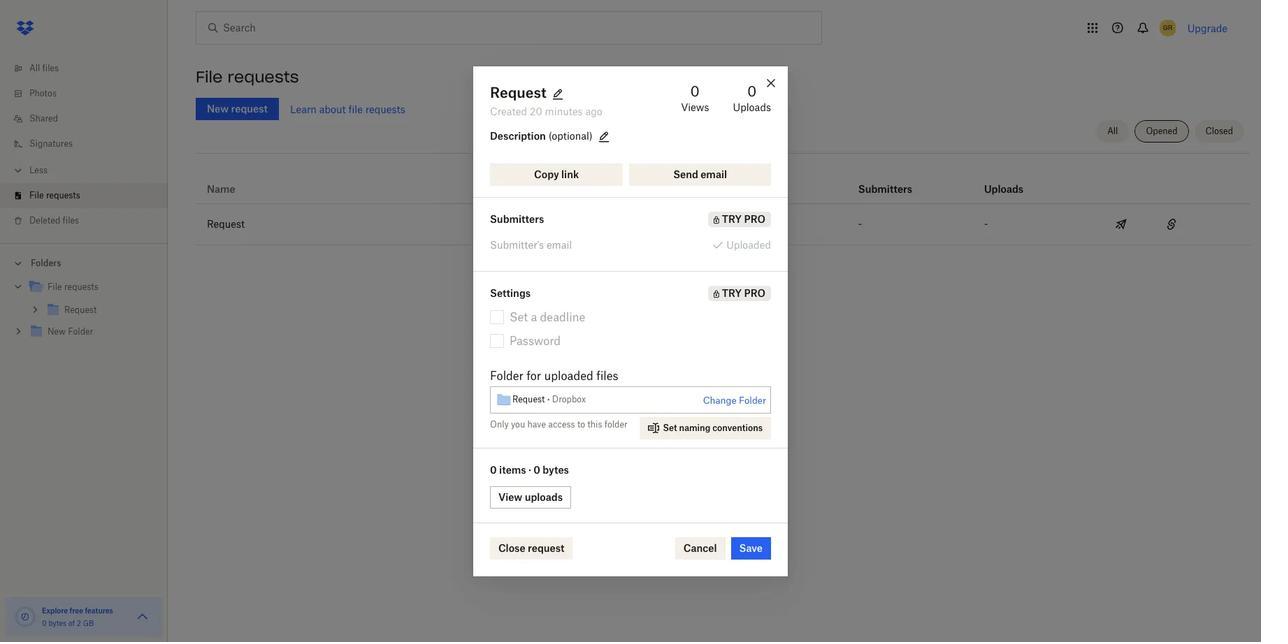 Task type: vqa. For each thing, say whether or not it's contained in the screenshot.
tab list
no



Task type: describe. For each thing, give the bounding box(es) containing it.
photos
[[29, 88, 57, 99]]

dropbox
[[553, 395, 586, 405]]

optional
[[552, 130, 590, 141]]

all files
[[29, 63, 59, 73]]

gb
[[83, 620, 94, 628]]

try pro for password
[[722, 287, 766, 299]]

features
[[85, 607, 113, 616]]

folders button
[[0, 253, 168, 274]]

2 vertical spatial request
[[513, 395, 545, 405]]

0 items · 0 bytes
[[490, 464, 569, 476]]

uploaded
[[727, 239, 772, 251]]

0 for 0 uploads
[[748, 82, 757, 100]]

views
[[681, 101, 710, 113]]

set for set naming conventions
[[664, 423, 678, 433]]

signatures
[[29, 138, 73, 149]]

file
[[349, 103, 363, 115]]

quota usage element
[[14, 606, 36, 629]]

all button
[[1097, 120, 1130, 143]]

to
[[578, 419, 586, 430]]

11/16/2023
[[481, 218, 534, 230]]

0 views
[[681, 82, 710, 113]]

of
[[68, 620, 75, 628]]

this
[[588, 419, 603, 430]]

file requests inside group
[[48, 282, 98, 292]]

request
[[528, 542, 565, 554]]

20
[[530, 105, 543, 117]]

0 vertical spatial file requests
[[196, 67, 299, 87]]

try for password
[[722, 287, 742, 299]]

pro trial element for password
[[708, 286, 772, 301]]

only
[[490, 419, 509, 430]]

opened button
[[1136, 120, 1190, 143]]

created for created
[[481, 183, 520, 195]]

closed button
[[1195, 120, 1245, 143]]

close request button
[[490, 538, 573, 560]]

·
[[529, 464, 531, 476]]

cancel button
[[675, 538, 726, 560]]

2
[[77, 620, 81, 628]]

submitter's email
[[490, 239, 572, 251]]

have
[[528, 419, 546, 430]]

opened
[[1147, 126, 1178, 136]]

folder
[[605, 419, 628, 430]]

learn
[[290, 103, 317, 115]]

try for uploaded
[[722, 213, 742, 225]]

0 for 0 items · 0 bytes
[[490, 464, 497, 476]]

file requests inside 'list item'
[[29, 190, 80, 201]]

files for deleted files
[[63, 215, 79, 226]]

send
[[674, 168, 699, 180]]

save button
[[731, 538, 772, 560]]

(
[[549, 130, 552, 141]]

deadline
[[540, 310, 586, 324]]

description
[[490, 130, 546, 141]]

0 inside 'explore free features 0 bytes of 2 gb'
[[42, 620, 47, 628]]

set naming conventions
[[664, 423, 763, 433]]

password
[[510, 334, 561, 348]]

learn about file requests link
[[290, 103, 406, 115]]

change folder
[[703, 395, 767, 406]]

requests inside 'list item'
[[46, 190, 80, 201]]

shared link
[[11, 106, 168, 132]]

folders
[[31, 258, 61, 269]]

view
[[499, 491, 523, 503]]

2 column header from the left
[[985, 164, 1041, 198]]

table containing name
[[196, 159, 1251, 246]]

view uploads
[[499, 491, 563, 503]]

set naming conventions button
[[640, 417, 772, 440]]

2 vertical spatial files
[[597, 369, 619, 383]]

about
[[319, 103, 346, 115]]

view uploads button
[[490, 486, 572, 509]]

deleted
[[29, 215, 60, 226]]

file requests group
[[0, 274, 168, 354]]

upgrade link
[[1188, 22, 1228, 34]]

items
[[499, 464, 526, 476]]

pro for password
[[745, 287, 766, 299]]

list containing all files
[[0, 48, 168, 243]]

explore
[[42, 607, 68, 616]]

only you have access to this folder
[[490, 419, 628, 430]]

dropbox image
[[11, 14, 39, 42]]

close request
[[499, 542, 565, 554]]

2 - from the left
[[985, 218, 989, 230]]

2 horizontal spatial file
[[196, 67, 223, 87]]

created for created 20 minutes ago
[[490, 105, 527, 117]]

bytes for 0 items · 0 bytes
[[543, 464, 569, 476]]

)
[[590, 130, 593, 141]]

request for created 20 minutes ago
[[490, 84, 547, 101]]

name
[[207, 183, 236, 195]]

1 column header from the left
[[859, 164, 915, 198]]



Task type: locate. For each thing, give the bounding box(es) containing it.
1 - from the left
[[859, 218, 863, 230]]

pro down uploaded
[[745, 287, 766, 299]]

1 horizontal spatial all
[[1108, 126, 1119, 136]]

0 vertical spatial file requests link
[[11, 183, 168, 208]]

email inside 'button'
[[701, 168, 727, 180]]

all left opened
[[1108, 126, 1119, 136]]

1 horizontal spatial column header
[[985, 164, 1041, 198]]

email for send email
[[701, 168, 727, 180]]

free
[[70, 607, 83, 616]]

file requests link
[[11, 183, 168, 208], [28, 278, 157, 297]]

all
[[29, 63, 40, 73], [1108, 126, 1119, 136]]

0 for 0 views
[[691, 82, 700, 100]]

1 vertical spatial pro trial element
[[708, 212, 772, 227]]

0 vertical spatial try
[[722, 213, 742, 225]]

0 vertical spatial pro trial element
[[719, 181, 742, 198]]

list
[[0, 48, 168, 243]]

created 20 minutes ago
[[490, 105, 603, 117]]

save
[[740, 542, 763, 554]]

bytes inside 'explore free features 0 bytes of 2 gb'
[[49, 620, 67, 628]]

1 horizontal spatial set
[[664, 423, 678, 433]]

copy
[[534, 168, 559, 180]]

file requests link inside file requests group
[[28, 278, 157, 297]]

bytes
[[543, 464, 569, 476], [49, 620, 67, 628]]

1 try from the top
[[722, 213, 742, 225]]

pro trial element up uploaded
[[708, 212, 772, 227]]

1 vertical spatial file
[[29, 190, 44, 201]]

ago
[[586, 105, 603, 117]]

cell inside row
[[1200, 204, 1251, 245]]

shared
[[29, 113, 58, 124]]

1 vertical spatial email
[[547, 239, 572, 251]]

0 vertical spatial created
[[490, 105, 527, 117]]

files up the photos on the top
[[42, 63, 59, 73]]

bytes right the "·"
[[543, 464, 569, 476]]

2 pro from the top
[[745, 287, 766, 299]]

closed
[[1206, 126, 1234, 136]]

0 right the "·"
[[534, 464, 541, 476]]

1 row from the top
[[196, 159, 1251, 204]]

file requests list item
[[0, 183, 168, 208]]

1 horizontal spatial -
[[985, 218, 989, 230]]

0 vertical spatial bytes
[[543, 464, 569, 476]]

you
[[511, 419, 525, 430]]

deleted files link
[[11, 208, 168, 234]]

2 horizontal spatial files
[[597, 369, 619, 383]]

0 inside 0 uploads
[[748, 82, 757, 100]]

1 try pro from the top
[[722, 213, 766, 225]]

0 vertical spatial request
[[490, 84, 547, 101]]

0 horizontal spatial file
[[29, 190, 44, 201]]

file requests link down folders button
[[28, 278, 157, 297]]

2 vertical spatial file requests
[[48, 282, 98, 292]]

0 horizontal spatial folder
[[490, 369, 524, 383]]

folder
[[490, 369, 524, 383], [739, 395, 767, 406]]

row
[[196, 159, 1251, 204], [196, 204, 1251, 246]]

dialog containing 0
[[474, 66, 788, 577]]

column header
[[859, 164, 915, 198], [985, 164, 1041, 198]]

access
[[549, 419, 575, 430]]

send email button
[[630, 163, 772, 186]]

1 vertical spatial request
[[207, 218, 245, 230]]

row down send email 'button'
[[196, 204, 1251, 246]]

set for set a deadline
[[510, 310, 528, 324]]

a
[[531, 310, 537, 324]]

pro trial element for uploaded
[[708, 212, 772, 227]]

settings
[[490, 287, 531, 299]]

0 horizontal spatial all
[[29, 63, 40, 73]]

1 vertical spatial try pro
[[722, 287, 766, 299]]

0 vertical spatial pro
[[745, 213, 766, 225]]

folder for uploaded files
[[490, 369, 619, 383]]

created inside row
[[481, 183, 520, 195]]

file inside group
[[48, 282, 62, 292]]

set a deadline
[[510, 310, 586, 324]]

0 horizontal spatial bytes
[[49, 620, 67, 628]]

pro trial element
[[719, 181, 742, 198], [708, 212, 772, 227], [708, 286, 772, 301]]

send email
[[674, 168, 727, 180]]

change folder button
[[703, 392, 767, 409]]

0 horizontal spatial column header
[[859, 164, 915, 198]]

try pro
[[722, 213, 766, 225], [722, 287, 766, 299]]

0 left items
[[490, 464, 497, 476]]

naming
[[680, 423, 711, 433]]

created
[[490, 105, 527, 117], [481, 183, 520, 195]]

less
[[29, 165, 48, 176]]

request inside row
[[207, 218, 245, 230]]

pro trial element inside row
[[719, 181, 742, 198]]

bytes down explore
[[49, 620, 67, 628]]

1 vertical spatial set
[[664, 423, 678, 433]]

1 horizontal spatial folder
[[739, 395, 767, 406]]

submitter's
[[490, 239, 544, 251]]

0 vertical spatial file
[[196, 67, 223, 87]]

0 vertical spatial try pro
[[722, 213, 766, 225]]

set left naming
[[664, 423, 678, 433]]

all files link
[[11, 56, 168, 81]]

set left a
[[510, 310, 528, 324]]

files right uploaded
[[597, 369, 619, 383]]

requests inside group
[[64, 282, 98, 292]]

1 vertical spatial pro
[[745, 287, 766, 299]]

files for all files
[[42, 63, 59, 73]]

all inside list
[[29, 63, 40, 73]]

0 horizontal spatial files
[[42, 63, 59, 73]]

-
[[859, 218, 863, 230], [985, 218, 989, 230]]

1 vertical spatial created
[[481, 183, 520, 195]]

pro up uploaded
[[745, 213, 766, 225]]

description ( optional )
[[490, 130, 593, 141]]

copy link button
[[490, 163, 623, 186]]

requests down folders button
[[64, 282, 98, 292]]

signatures link
[[11, 132, 168, 157]]

1 vertical spatial all
[[1108, 126, 1119, 136]]

2 row from the top
[[196, 204, 1251, 246]]

copy link
[[534, 168, 579, 180]]

for
[[527, 369, 541, 383]]

1 vertical spatial bytes
[[49, 620, 67, 628]]

created up submitters
[[481, 183, 520, 195]]

try pro down uploaded
[[722, 287, 766, 299]]

dialog
[[474, 66, 788, 577]]

2 try from the top
[[722, 287, 742, 299]]

0 horizontal spatial set
[[510, 310, 528, 324]]

pro trial element down send email
[[719, 181, 742, 198]]

1 vertical spatial file requests
[[29, 190, 80, 201]]

try up uploaded
[[722, 213, 742, 225]]

1 horizontal spatial email
[[701, 168, 727, 180]]

try pro for uploaded
[[722, 213, 766, 225]]

file requests down folders button
[[48, 282, 98, 292]]

file requests up learn
[[196, 67, 299, 87]]

request down name
[[207, 218, 245, 230]]

requests up deleted files
[[46, 190, 80, 201]]

set inside button
[[664, 423, 678, 433]]

1 vertical spatial files
[[63, 215, 79, 226]]

submitters
[[490, 213, 544, 225]]

email right "send"
[[701, 168, 727, 180]]

requests
[[228, 67, 299, 87], [366, 103, 406, 115], [46, 190, 80, 201], [64, 282, 98, 292]]

table
[[196, 159, 1251, 246]]

request up the 20
[[490, 84, 547, 101]]

close
[[499, 542, 526, 554]]

created button
[[481, 181, 520, 198]]

0 vertical spatial folder
[[490, 369, 524, 383]]

request left •
[[513, 395, 545, 405]]

0 vertical spatial set
[[510, 310, 528, 324]]

uploaded
[[545, 369, 594, 383]]

requests right file
[[366, 103, 406, 115]]

try down uploaded
[[722, 287, 742, 299]]

file inside 'list item'
[[29, 190, 44, 201]]

row containing name
[[196, 159, 1251, 204]]

link
[[562, 168, 579, 180]]

file requests link up deleted files
[[11, 183, 168, 208]]

deleted files
[[29, 215, 79, 226]]

2 vertical spatial file
[[48, 282, 62, 292]]

learn about file requests
[[290, 103, 406, 115]]

created up description at top left
[[490, 105, 527, 117]]

pro
[[745, 213, 766, 225], [745, 287, 766, 299]]

cancel
[[684, 542, 717, 554]]

copy link image
[[1164, 216, 1181, 233]]

folder inside button
[[739, 395, 767, 406]]

0 vertical spatial email
[[701, 168, 727, 180]]

0 inside 0 views
[[691, 82, 700, 100]]

0 down explore
[[42, 620, 47, 628]]

row containing request
[[196, 204, 1251, 246]]

•
[[547, 395, 550, 405]]

uploads
[[525, 491, 563, 503]]

try
[[722, 213, 742, 225], [722, 287, 742, 299]]

pro for uploaded
[[745, 213, 766, 225]]

uploads
[[733, 101, 772, 113]]

0 horizontal spatial -
[[859, 218, 863, 230]]

pro trial element down uploaded
[[708, 286, 772, 301]]

explore free features 0 bytes of 2 gb
[[42, 607, 113, 628]]

request for 11/16/2023
[[207, 218, 245, 230]]

folder up conventions
[[739, 395, 767, 406]]

photos link
[[11, 81, 168, 106]]

bytes for explore free features 0 bytes of 2 gb
[[49, 620, 67, 628]]

send email image
[[1114, 216, 1130, 233]]

folder left for
[[490, 369, 524, 383]]

all for all files
[[29, 63, 40, 73]]

file requests
[[196, 67, 299, 87], [29, 190, 80, 201], [48, 282, 98, 292]]

email for submitter's email
[[547, 239, 572, 251]]

1 horizontal spatial files
[[63, 215, 79, 226]]

0
[[691, 82, 700, 100], [748, 82, 757, 100], [490, 464, 497, 476], [534, 464, 541, 476], [42, 620, 47, 628]]

1 vertical spatial file requests link
[[28, 278, 157, 297]]

minutes
[[545, 105, 583, 117]]

1 pro from the top
[[745, 213, 766, 225]]

1 horizontal spatial bytes
[[543, 464, 569, 476]]

cell
[[1200, 204, 1251, 245]]

set
[[510, 310, 528, 324], [664, 423, 678, 433]]

conventions
[[713, 423, 763, 433]]

files
[[42, 63, 59, 73], [63, 215, 79, 226], [597, 369, 619, 383]]

requests up learn
[[228, 67, 299, 87]]

all for all
[[1108, 126, 1119, 136]]

0 vertical spatial all
[[29, 63, 40, 73]]

request • dropbox
[[513, 395, 586, 405]]

change
[[703, 395, 737, 406]]

0 up the views
[[691, 82, 700, 100]]

0 up "uploads"
[[748, 82, 757, 100]]

1 horizontal spatial file
[[48, 282, 62, 292]]

less image
[[11, 164, 25, 178]]

all up the photos on the top
[[29, 63, 40, 73]]

email right "submitter's"
[[547, 239, 572, 251]]

0 horizontal spatial email
[[547, 239, 572, 251]]

2 vertical spatial pro trial element
[[708, 286, 772, 301]]

files right deleted
[[63, 215, 79, 226]]

upgrade
[[1188, 22, 1228, 34]]

file requests up deleted files
[[29, 190, 80, 201]]

row up uploaded
[[196, 159, 1251, 204]]

file
[[196, 67, 223, 87], [29, 190, 44, 201], [48, 282, 62, 292]]

0 uploads
[[733, 82, 772, 113]]

0 vertical spatial files
[[42, 63, 59, 73]]

2 try pro from the top
[[722, 287, 766, 299]]

request
[[490, 84, 547, 101], [207, 218, 245, 230], [513, 395, 545, 405]]

try pro up uploaded
[[722, 213, 766, 225]]

1 vertical spatial folder
[[739, 395, 767, 406]]

1 vertical spatial try
[[722, 287, 742, 299]]

all inside button
[[1108, 126, 1119, 136]]



